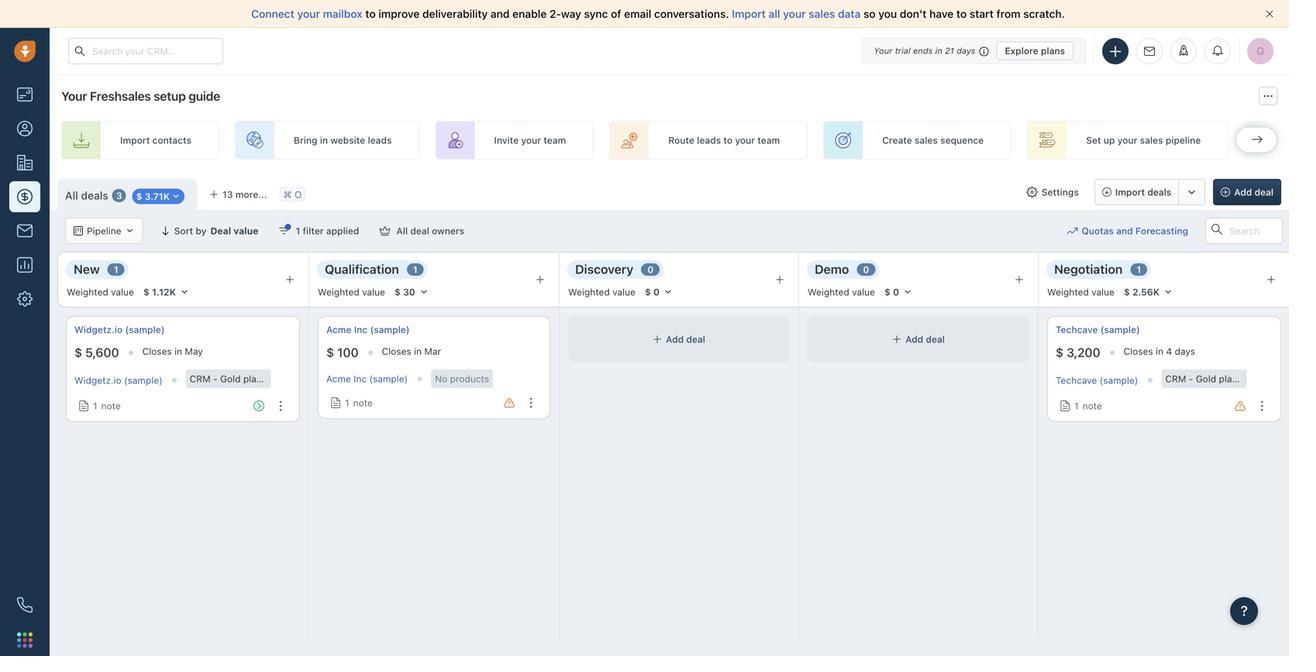 Task type: vqa. For each thing, say whether or not it's contained in the screenshot.
) within the tab panel
no



Task type: describe. For each thing, give the bounding box(es) containing it.
gold for $ 5,600
[[220, 374, 241, 385]]

bring in website leads link
[[235, 121, 420, 160]]

1 widgetz.io (sample) link from the top
[[74, 323, 165, 337]]

2 horizontal spatial sales
[[1140, 135, 1163, 146]]

demo
[[815, 262, 849, 277]]

new
[[74, 262, 100, 277]]

value for demo
[[852, 287, 875, 298]]

(sample) down closes in may
[[124, 375, 163, 386]]

pipeline button
[[65, 218, 143, 244]]

2 inc from the top
[[354, 374, 367, 384]]

freshsales
[[90, 89, 151, 103]]

container_wx8msf4aqz5i3rn1 image for pipeline
[[74, 226, 83, 236]]

13
[[223, 189, 233, 200]]

(sample) down 3,200
[[1100, 375, 1138, 386]]

closes for $ 5,600
[[142, 346, 172, 357]]

invite
[[494, 135, 519, 146]]

add deal for discovery
[[666, 334, 705, 345]]

all deals 3
[[65, 189, 122, 202]]

deals for import
[[1148, 187, 1172, 198]]

conversations.
[[654, 7, 729, 20]]

o
[[295, 189, 302, 200]]

crm for $ 5,600
[[190, 374, 211, 385]]

import contacts
[[120, 135, 191, 146]]

1 right new
[[114, 264, 118, 275]]

0 horizontal spatial sales
[[809, 7, 835, 20]]

⌘ o
[[283, 189, 302, 200]]

value for discovery
[[613, 287, 636, 298]]

1 acme inc (sample) link from the top
[[326, 323, 410, 337]]

route leads to your team
[[668, 135, 780, 146]]

$ 3.71k button
[[132, 189, 185, 204]]

note for $ 3,200
[[1083, 401, 1102, 412]]

plans
[[1041, 45, 1065, 56]]

scratch.
[[1023, 7, 1065, 20]]

(sample) down closes in mar
[[369, 374, 408, 384]]

(sample) down $ 100
[[302, 374, 341, 385]]

route leads to your team link
[[610, 121, 808, 160]]

freshworks switcher image
[[17, 633, 33, 648]]

$ 3.71k button
[[128, 187, 189, 205]]

create sales sequence link
[[823, 121, 1012, 160]]

$ 1.12k
[[143, 287, 176, 298]]

guide
[[189, 89, 220, 103]]

settings
[[1042, 187, 1079, 198]]

$ 0 for demo
[[884, 287, 899, 298]]

quotas
[[1082, 226, 1114, 236]]

add for demo
[[906, 334, 923, 345]]

in inside "link"
[[320, 135, 328, 146]]

email
[[624, 7, 651, 20]]

set up your sales pipeline link
[[1027, 121, 1229, 160]]

$ for $ 0 button corresponding to demo
[[884, 287, 891, 298]]

5,600
[[85, 345, 119, 360]]

2.56k
[[1133, 287, 1160, 298]]

1 horizontal spatial to
[[724, 135, 733, 146]]

$ 2.56k
[[1124, 287, 1160, 298]]

bring in website leads
[[294, 135, 392, 146]]

value for new
[[111, 287, 134, 298]]

have
[[930, 7, 954, 20]]

import for import deals
[[1115, 187, 1145, 198]]

phone image
[[17, 598, 33, 613]]

invite your team link
[[435, 121, 594, 160]]

value for negotiation
[[1092, 287, 1115, 298]]

1 horizontal spatial import
[[732, 7, 766, 20]]

qualification
[[325, 262, 399, 277]]

13 more... button
[[201, 184, 276, 205]]

1 up the '$ 30' button
[[413, 264, 418, 275]]

your left mailbox
[[297, 7, 320, 20]]

monthly for 5,600
[[265, 374, 300, 385]]

your right invite
[[521, 135, 541, 146]]

$ 30
[[395, 287, 415, 298]]

1.12k
[[152, 287, 176, 298]]

all deal owners button
[[369, 218, 474, 244]]

1 techcave (sample) from the top
[[1056, 324, 1140, 335]]

all
[[769, 7, 780, 20]]

weighted value for new
[[67, 287, 134, 298]]

closes in 4 days
[[1124, 346, 1195, 357]]

import contacts link
[[61, 121, 219, 160]]

enable
[[513, 7, 547, 20]]

crm - gold plan monthly (sample)
[[190, 374, 341, 385]]

weighted for discovery
[[568, 287, 610, 298]]

owners
[[432, 226, 464, 236]]

0 vertical spatial days
[[957, 46, 976, 56]]

closes for $ 100
[[382, 346, 411, 357]]

$ for $ 1.12k button
[[143, 287, 149, 298]]

import deals
[[1115, 187, 1172, 198]]

100
[[337, 345, 359, 360]]

negotiation
[[1054, 262, 1123, 277]]

1 inside 1 filter applied button
[[296, 226, 300, 236]]

(sa
[[1278, 374, 1289, 385]]

2 widgetz.io (sample) link from the top
[[74, 375, 163, 386]]

0 horizontal spatial to
[[365, 7, 376, 20]]

1 note for $ 5,600
[[93, 401, 121, 412]]

your for your freshsales setup guide
[[61, 89, 87, 103]]

1 note for $ 100
[[345, 398, 373, 409]]

$ 5,600
[[74, 345, 119, 360]]

forecasting
[[1136, 226, 1188, 236]]

$ 3,200
[[1056, 345, 1101, 360]]

bring
[[294, 135, 317, 146]]

add for discovery
[[666, 334, 684, 345]]

ends
[[913, 46, 933, 56]]

value for qualification
[[362, 287, 385, 298]]

(sample) up closes in mar
[[370, 324, 410, 335]]

in left 21
[[935, 46, 943, 56]]

website
[[331, 135, 365, 146]]

quotas and forecasting
[[1082, 226, 1188, 236]]

1 acme inc (sample) from the top
[[326, 324, 410, 335]]

explore
[[1005, 45, 1039, 56]]

you
[[879, 7, 897, 20]]

closes in may
[[142, 346, 203, 357]]

products
[[450, 374, 489, 385]]

(sample) up closes in may
[[125, 324, 165, 335]]

sync
[[584, 7, 608, 20]]

deal
[[210, 226, 231, 236]]

3,200
[[1067, 345, 1101, 360]]

closes in mar
[[382, 346, 441, 357]]

import deals group
[[1095, 179, 1206, 205]]

plan for 3,200
[[1219, 374, 1238, 385]]

explore plans link
[[997, 41, 1074, 60]]

$ 0 button for demo
[[878, 284, 919, 301]]

what's new image
[[1178, 45, 1189, 56]]

2 widgetz.io from the top
[[74, 375, 121, 386]]

gold for $ 3,200
[[1196, 374, 1217, 385]]

setup
[[154, 89, 186, 103]]

start
[[970, 7, 994, 20]]

improve
[[379, 7, 420, 20]]

connect your mailbox to improve deliverability and enable 2-way sync of email conversations. import all your sales data so you don't have to start from scratch.
[[251, 7, 1065, 20]]

trial
[[895, 46, 911, 56]]

1 down 100 on the left bottom
[[345, 398, 349, 409]]

filter
[[303, 226, 324, 236]]

2 techcave (sample) from the top
[[1056, 375, 1138, 386]]

add deal for demo
[[906, 334, 945, 345]]

your right route at the top of page
[[735, 135, 755, 146]]

team inside 'invite your team' link
[[544, 135, 566, 146]]

$ for $ 2.56k button
[[1124, 287, 1130, 298]]

your trial ends in 21 days
[[874, 46, 976, 56]]

up
[[1104, 135, 1115, 146]]



Task type: locate. For each thing, give the bounding box(es) containing it.
techcave inside techcave (sample) link
[[1056, 324, 1098, 335]]

container_wx8msf4aqz5i3rn1 image
[[171, 192, 181, 201], [279, 226, 290, 236], [379, 226, 390, 236], [1067, 226, 1078, 236], [125, 226, 135, 236], [653, 335, 662, 344], [330, 398, 341, 409]]

2 $ 0 button from the left
[[878, 284, 919, 301]]

weighted down discovery
[[568, 287, 610, 298]]

2 plan from the left
[[1219, 374, 1238, 385]]

0 horizontal spatial gold
[[220, 374, 241, 385]]

1 horizontal spatial sales
[[915, 135, 938, 146]]

acme inc (sample) link down 100 on the left bottom
[[326, 374, 408, 384]]

1 horizontal spatial -
[[1189, 374, 1193, 385]]

1 up $ 2.56k
[[1137, 264, 1141, 275]]

13 more...
[[223, 189, 267, 200]]

$ 0 button for discovery
[[638, 284, 680, 301]]

team
[[544, 135, 566, 146], [758, 135, 780, 146]]

and
[[491, 7, 510, 20], [1117, 226, 1133, 236]]

Search field
[[1206, 218, 1283, 244]]

team inside route leads to your team link
[[758, 135, 780, 146]]

import all your sales data link
[[732, 7, 864, 20]]

import
[[732, 7, 766, 20], [120, 135, 150, 146], [1115, 187, 1145, 198]]

$ 0
[[645, 287, 660, 298], [884, 287, 899, 298]]

inc up 100 on the left bottom
[[354, 324, 368, 335]]

deals for all
[[81, 189, 108, 202]]

weighted value down negotiation
[[1047, 287, 1115, 298]]

1 weighted value from the left
[[67, 287, 134, 298]]

note down 100 on the left bottom
[[353, 398, 373, 409]]

1 vertical spatial techcave
[[1056, 375, 1097, 386]]

$ inside popup button
[[136, 191, 142, 202]]

weighted for qualification
[[318, 287, 360, 298]]

days right 4 at the bottom of page
[[1175, 346, 1195, 357]]

4 weighted from the left
[[808, 287, 849, 298]]

all left owners
[[396, 226, 408, 236]]

- for $ 3,200
[[1189, 374, 1193, 385]]

2 $ 0 from the left
[[884, 287, 899, 298]]

weighted down demo
[[808, 287, 849, 298]]

container_wx8msf4aqz5i3rn1 image inside $ 3.71k button
[[171, 192, 181, 201]]

1 horizontal spatial your
[[874, 46, 893, 56]]

import inside button
[[1115, 187, 1145, 198]]

0 vertical spatial widgetz.io (sample)
[[74, 324, 165, 335]]

$ inside button
[[1124, 287, 1130, 298]]

0 vertical spatial techcave (sample) link
[[1056, 323, 1140, 337]]

widgetz.io (sample) up 5,600
[[74, 324, 165, 335]]

set up your sales pipeline
[[1086, 135, 1201, 146]]

import for import contacts
[[120, 135, 150, 146]]

set
[[1086, 135, 1101, 146]]

leads right route at the top of page
[[697, 135, 721, 146]]

1 weighted from the left
[[67, 287, 108, 298]]

phone element
[[9, 590, 40, 621]]

may
[[185, 346, 203, 357]]

container_wx8msf4aqz5i3rn1 image for add deal
[[892, 335, 902, 344]]

2 weighted value from the left
[[318, 287, 385, 298]]

1 vertical spatial import
[[120, 135, 150, 146]]

2 weighted from the left
[[318, 287, 360, 298]]

in for new
[[175, 346, 182, 357]]

applied
[[326, 226, 359, 236]]

0 vertical spatial acme inc (sample) link
[[326, 323, 410, 337]]

and left enable
[[491, 7, 510, 20]]

deals up forecasting
[[1148, 187, 1172, 198]]

crm
[[190, 374, 211, 385], [1166, 374, 1186, 385]]

weighted value down the qualification
[[318, 287, 385, 298]]

your
[[297, 7, 320, 20], [783, 7, 806, 20], [521, 135, 541, 146], [735, 135, 755, 146], [1118, 135, 1138, 146]]

0 horizontal spatial -
[[213, 374, 218, 385]]

import left all
[[732, 7, 766, 20]]

1 techcave (sample) link from the top
[[1056, 323, 1140, 337]]

widgetz.io (sample) link
[[74, 323, 165, 337], [74, 375, 163, 386]]

quotas and forecasting link
[[1067, 218, 1204, 244]]

0 vertical spatial inc
[[354, 324, 368, 335]]

all left 3
[[65, 189, 78, 202]]

acme up $ 100
[[326, 324, 352, 335]]

weighted value for qualification
[[318, 287, 385, 298]]

sales left data at right
[[809, 7, 835, 20]]

1 vertical spatial techcave (sample) link
[[1056, 375, 1138, 386]]

route
[[668, 135, 695, 146]]

2 horizontal spatial closes
[[1124, 346, 1153, 357]]

Search your CRM... text field
[[68, 38, 223, 64]]

1 horizontal spatial monthly
[[1240, 374, 1276, 385]]

no products
[[435, 374, 489, 385]]

0
[[648, 264, 654, 275], [863, 264, 869, 275], [654, 287, 660, 298], [893, 287, 899, 298]]

note down 5,600
[[101, 401, 121, 412]]

import up quotas and forecasting
[[1115, 187, 1145, 198]]

close image
[[1266, 10, 1274, 18]]

weighted value down discovery
[[568, 287, 636, 298]]

0 vertical spatial widgetz.io
[[74, 324, 123, 335]]

no
[[435, 374, 447, 385]]

container_wx8msf4aqz5i3rn1 image inside all deal owners button
[[379, 226, 390, 236]]

0 horizontal spatial add
[[666, 334, 684, 345]]

0 horizontal spatial days
[[957, 46, 976, 56]]

plan for 5,600
[[243, 374, 262, 385]]

all deal owners
[[396, 226, 464, 236]]

sort
[[174, 226, 193, 236]]

1 $ 0 from the left
[[645, 287, 660, 298]]

1 widgetz.io (sample) from the top
[[74, 324, 165, 335]]

2 acme inc (sample) from the top
[[326, 374, 408, 384]]

your left freshsales
[[61, 89, 87, 103]]

techcave (sample) link up 3,200
[[1056, 323, 1140, 337]]

deals inside button
[[1148, 187, 1172, 198]]

$
[[136, 191, 142, 202], [143, 287, 149, 298], [395, 287, 401, 298], [645, 287, 651, 298], [884, 287, 891, 298], [1124, 287, 1130, 298], [74, 345, 82, 360], [326, 345, 334, 360], [1056, 345, 1064, 360]]

1 vertical spatial widgetz.io (sample) link
[[74, 375, 163, 386]]

weighted down new
[[67, 287, 108, 298]]

leads right the website
[[368, 135, 392, 146]]

0 horizontal spatial leads
[[368, 135, 392, 146]]

0 vertical spatial your
[[874, 46, 893, 56]]

1 horizontal spatial crm
[[1166, 374, 1186, 385]]

by
[[196, 226, 207, 236]]

explore plans
[[1005, 45, 1065, 56]]

1 acme from the top
[[326, 324, 352, 335]]

create sales sequence
[[882, 135, 984, 146]]

techcave (sample) link down 3,200
[[1056, 375, 1138, 386]]

1 note down 100 on the left bottom
[[345, 398, 373, 409]]

container_wx8msf4aqz5i3rn1 image inside "pipeline" popup button
[[74, 226, 83, 236]]

1 note for $ 3,200
[[1075, 401, 1102, 412]]

1 vertical spatial inc
[[354, 374, 367, 384]]

weighted value
[[67, 287, 134, 298], [318, 287, 385, 298], [568, 287, 636, 298], [808, 287, 875, 298], [1047, 287, 1115, 298]]

value
[[234, 226, 259, 236], [111, 287, 134, 298], [362, 287, 385, 298], [613, 287, 636, 298], [852, 287, 875, 298], [1092, 287, 1115, 298]]

0 vertical spatial acme inc (sample)
[[326, 324, 410, 335]]

in for negotiation
[[1156, 346, 1164, 357]]

1 monthly from the left
[[265, 374, 300, 385]]

1 vertical spatial acme
[[326, 374, 351, 384]]

add
[[1234, 187, 1252, 198], [666, 334, 684, 345], [906, 334, 923, 345]]

30
[[403, 287, 415, 298]]

0 vertical spatial acme
[[326, 324, 352, 335]]

(sample) down $ 2.56k
[[1101, 324, 1140, 335]]

0 horizontal spatial note
[[101, 401, 121, 412]]

1 horizontal spatial $ 0
[[884, 287, 899, 298]]

inc down 100 on the left bottom
[[354, 374, 367, 384]]

2 team from the left
[[758, 135, 780, 146]]

1 horizontal spatial note
[[353, 398, 373, 409]]

1 horizontal spatial leads
[[697, 135, 721, 146]]

0 horizontal spatial all
[[65, 189, 78, 202]]

sales
[[809, 7, 835, 20], [915, 135, 938, 146], [1140, 135, 1163, 146]]

monthly
[[265, 374, 300, 385], [1240, 374, 1276, 385]]

pipeline
[[1166, 135, 1201, 146]]

create
[[882, 135, 912, 146]]

import deals button
[[1095, 179, 1179, 205]]

your right up
[[1118, 135, 1138, 146]]

2 - from the left
[[1189, 374, 1193, 385]]

2 techcave from the top
[[1056, 375, 1097, 386]]

5 weighted from the left
[[1047, 287, 1089, 298]]

1 filter applied button
[[269, 218, 369, 244]]

sort by deal value
[[174, 226, 259, 236]]

1 widgetz.io from the top
[[74, 324, 123, 335]]

deliverability
[[422, 7, 488, 20]]

acme inc (sample) down 100 on the left bottom
[[326, 374, 408, 384]]

inc
[[354, 324, 368, 335], [354, 374, 367, 384]]

crm for $ 3,200
[[1166, 374, 1186, 385]]

2 techcave (sample) link from the top
[[1056, 375, 1138, 386]]

techcave (sample) down 3,200
[[1056, 375, 1138, 386]]

plan
[[243, 374, 262, 385], [1219, 374, 1238, 385]]

techcave (sample) up 3,200
[[1056, 324, 1140, 335]]

container_wx8msf4aqz5i3rn1 image
[[1027, 187, 1038, 198], [74, 226, 83, 236], [892, 335, 902, 344], [78, 401, 89, 412], [1060, 401, 1071, 412]]

deals left 3
[[81, 189, 108, 202]]

crm down the may
[[190, 374, 211, 385]]

0 vertical spatial techcave (sample)
[[1056, 324, 1140, 335]]

1 horizontal spatial gold
[[1196, 374, 1217, 385]]

sales right create
[[915, 135, 938, 146]]

connect
[[251, 7, 294, 20]]

container_wx8msf4aqz5i3rn1 image for settings
[[1027, 187, 1038, 198]]

widgetz.io (sample) link up 5,600
[[74, 323, 165, 337]]

$ 0 for discovery
[[645, 287, 660, 298]]

techcave down the $ 3,200
[[1056, 375, 1097, 386]]

0 vertical spatial techcave
[[1056, 324, 1098, 335]]

add inside button
[[1234, 187, 1252, 198]]

1 vertical spatial acme inc (sample) link
[[326, 374, 408, 384]]

container_wx8msf4aqz5i3rn1 image inside "pipeline" popup button
[[125, 226, 135, 236]]

in left 4 at the bottom of page
[[1156, 346, 1164, 357]]

import left contacts
[[120, 135, 150, 146]]

0 horizontal spatial team
[[544, 135, 566, 146]]

2 horizontal spatial 1 note
[[1075, 401, 1102, 412]]

widgetz.io
[[74, 324, 123, 335], [74, 375, 121, 386]]

2 vertical spatial import
[[1115, 187, 1145, 198]]

5 weighted value from the left
[[1047, 287, 1115, 298]]

$ 2.56k button
[[1117, 284, 1180, 301]]

1 vertical spatial acme inc (sample)
[[326, 374, 408, 384]]

all deals link
[[65, 188, 108, 204]]

discovery
[[575, 262, 634, 277]]

in right bring
[[320, 135, 328, 146]]

your left trial
[[874, 46, 893, 56]]

1 note down 3,200
[[1075, 401, 1102, 412]]

$ 3.71k
[[136, 191, 170, 202]]

days right 21
[[957, 46, 976, 56]]

all for deal
[[396, 226, 408, 236]]

more...
[[235, 189, 267, 200]]

3
[[116, 190, 122, 201]]

0 vertical spatial import
[[732, 7, 766, 20]]

weighted value for discovery
[[568, 287, 636, 298]]

-
[[213, 374, 218, 385], [1189, 374, 1193, 385]]

1 horizontal spatial add
[[906, 334, 923, 345]]

1 vertical spatial widgetz.io
[[74, 375, 121, 386]]

2 gold from the left
[[1196, 374, 1217, 385]]

1
[[296, 226, 300, 236], [114, 264, 118, 275], [413, 264, 418, 275], [1137, 264, 1141, 275], [345, 398, 349, 409], [93, 401, 97, 412], [1075, 401, 1079, 412]]

3 weighted value from the left
[[568, 287, 636, 298]]

2 acme inc (sample) link from the top
[[326, 374, 408, 384]]

0 horizontal spatial 1 note
[[93, 401, 121, 412]]

container_wx8msf4aqz5i3rn1 image inside quotas and forecasting link
[[1067, 226, 1078, 236]]

1 horizontal spatial 1 note
[[345, 398, 373, 409]]

0 horizontal spatial $ 0
[[645, 287, 660, 298]]

$ for the '$ 30' button
[[395, 287, 401, 298]]

closes left 4 at the bottom of page
[[1124, 346, 1153, 357]]

sequence
[[940, 135, 984, 146]]

all inside all deal owners button
[[396, 226, 408, 236]]

0 vertical spatial and
[[491, 7, 510, 20]]

1 team from the left
[[544, 135, 566, 146]]

$ 100
[[326, 345, 359, 360]]

1 $ 0 button from the left
[[638, 284, 680, 301]]

1 horizontal spatial and
[[1117, 226, 1133, 236]]

2 leads from the left
[[697, 135, 721, 146]]

acme inc (sample) link up 100 on the left bottom
[[326, 323, 410, 337]]

closes left the may
[[142, 346, 172, 357]]

1 vertical spatial widgetz.io (sample)
[[74, 375, 163, 386]]

crm - gold plan monthly (sa
[[1166, 374, 1289, 385]]

note for $ 100
[[353, 398, 373, 409]]

your right all
[[783, 7, 806, 20]]

weighted value for demo
[[808, 287, 875, 298]]

2 horizontal spatial note
[[1083, 401, 1102, 412]]

to left the start
[[957, 7, 967, 20]]

4
[[1166, 346, 1172, 357]]

0 horizontal spatial plan
[[243, 374, 262, 385]]

(sample)
[[125, 324, 165, 335], [370, 324, 410, 335], [1101, 324, 1140, 335], [369, 374, 408, 384], [302, 374, 341, 385], [124, 375, 163, 386], [1100, 375, 1138, 386]]

21
[[945, 46, 954, 56]]

$ 1.12k button
[[136, 284, 196, 301]]

monthly for 3,200
[[1240, 374, 1276, 385]]

1 horizontal spatial deals
[[1148, 187, 1172, 198]]

send email image
[[1144, 46, 1155, 56]]

1 inc from the top
[[354, 324, 368, 335]]

your freshsales setup guide
[[61, 89, 220, 103]]

techcave (sample)
[[1056, 324, 1140, 335], [1056, 375, 1138, 386]]

leads inside "link"
[[368, 135, 392, 146]]

note for $ 5,600
[[101, 401, 121, 412]]

so
[[864, 7, 876, 20]]

1 vertical spatial and
[[1117, 226, 1133, 236]]

0 horizontal spatial $ 0 button
[[638, 284, 680, 301]]

pipeline
[[87, 226, 121, 236]]

crm down 4 at the bottom of page
[[1166, 374, 1186, 385]]

0 horizontal spatial closes
[[142, 346, 172, 357]]

1 vertical spatial techcave (sample)
[[1056, 375, 1138, 386]]

0 horizontal spatial import
[[120, 135, 150, 146]]

0 horizontal spatial crm
[[190, 374, 211, 385]]

0 horizontal spatial add deal
[[666, 334, 705, 345]]

2 horizontal spatial import
[[1115, 187, 1145, 198]]

2 monthly from the left
[[1240, 374, 1276, 385]]

acme inc (sample)
[[326, 324, 410, 335], [326, 374, 408, 384]]

1 note down 5,600
[[93, 401, 121, 412]]

1 horizontal spatial add deal
[[906, 334, 945, 345]]

1 horizontal spatial $ 0 button
[[878, 284, 919, 301]]

weighted value for negotiation
[[1047, 287, 1115, 298]]

1 gold from the left
[[220, 374, 241, 385]]

widgetz.io (sample) down 5,600
[[74, 375, 163, 386]]

2 crm from the left
[[1166, 374, 1186, 385]]

to right route at the top of page
[[724, 135, 733, 146]]

$ for discovery $ 0 button
[[645, 287, 651, 298]]

1 down the $ 3,200
[[1075, 401, 1079, 412]]

1 horizontal spatial days
[[1175, 346, 1195, 357]]

2 acme from the top
[[326, 374, 351, 384]]

weighted down negotiation
[[1047, 287, 1089, 298]]

and right quotas
[[1117, 226, 1133, 236]]

1 down $ 5,600
[[93, 401, 97, 412]]

in left the may
[[175, 346, 182, 357]]

2 horizontal spatial add
[[1234, 187, 1252, 198]]

0 horizontal spatial deals
[[81, 189, 108, 202]]

acme down $ 100
[[326, 374, 351, 384]]

all for deals
[[65, 189, 78, 202]]

acme inc (sample) up 100 on the left bottom
[[326, 324, 410, 335]]

data
[[838, 7, 861, 20]]

in for qualification
[[414, 346, 422, 357]]

1 vertical spatial days
[[1175, 346, 1195, 357]]

4 weighted value from the left
[[808, 287, 875, 298]]

closes left mar
[[382, 346, 411, 357]]

techcave up the $ 3,200
[[1056, 324, 1098, 335]]

1 crm from the left
[[190, 374, 211, 385]]

widgetz.io down $ 5,600
[[74, 375, 121, 386]]

$ for $ 3.71k button
[[136, 191, 142, 202]]

2 closes from the left
[[382, 346, 411, 357]]

add deal inside button
[[1234, 187, 1274, 198]]

container_wx8msf4aqz5i3rn1 image inside 1 filter applied button
[[279, 226, 290, 236]]

- for $ 5,600
[[213, 374, 218, 385]]

your
[[874, 46, 893, 56], [61, 89, 87, 103]]

weighted
[[67, 287, 108, 298], [318, 287, 360, 298], [568, 287, 610, 298], [808, 287, 849, 298], [1047, 287, 1089, 298]]

1 closes from the left
[[142, 346, 172, 357]]

1 left filter at the top
[[296, 226, 300, 236]]

widgetz.io (sample) link down 5,600
[[74, 375, 163, 386]]

settings button
[[1019, 179, 1087, 205]]

1 leads from the left
[[368, 135, 392, 146]]

1 plan from the left
[[243, 374, 262, 385]]

container_wx8msf4aqz5i3rn1 image inside settings popup button
[[1027, 187, 1038, 198]]

from
[[997, 7, 1021, 20]]

0 vertical spatial all
[[65, 189, 78, 202]]

1 vertical spatial all
[[396, 226, 408, 236]]

all
[[65, 189, 78, 202], [396, 226, 408, 236]]

weighted down the qualification
[[318, 287, 360, 298]]

1 - from the left
[[213, 374, 218, 385]]

3 weighted from the left
[[568, 287, 610, 298]]

closes for $ 3,200
[[1124, 346, 1153, 357]]

1 horizontal spatial closes
[[382, 346, 411, 357]]

widgetz.io up $ 5,600
[[74, 324, 123, 335]]

mailbox
[[323, 7, 363, 20]]

don't
[[900, 7, 927, 20]]

1 horizontal spatial plan
[[1219, 374, 1238, 385]]

your for your trial ends in 21 days
[[874, 46, 893, 56]]

1 horizontal spatial all
[[396, 226, 408, 236]]

0 horizontal spatial and
[[491, 7, 510, 20]]

1 techcave from the top
[[1056, 324, 1098, 335]]

0 vertical spatial widgetz.io (sample) link
[[74, 323, 165, 337]]

0 horizontal spatial monthly
[[265, 374, 300, 385]]

sales left pipeline
[[1140, 135, 1163, 146]]

2 widgetz.io (sample) from the top
[[74, 375, 163, 386]]

weighted for new
[[67, 287, 108, 298]]

note down 3,200
[[1083, 401, 1102, 412]]

weighted value down demo
[[808, 287, 875, 298]]

2 horizontal spatial add deal
[[1234, 187, 1274, 198]]

to
[[365, 7, 376, 20], [957, 7, 967, 20], [724, 135, 733, 146]]

in
[[935, 46, 943, 56], [320, 135, 328, 146], [175, 346, 182, 357], [414, 346, 422, 357], [1156, 346, 1164, 357]]

in left mar
[[414, 346, 422, 357]]

to right mailbox
[[365, 7, 376, 20]]

2 horizontal spatial to
[[957, 7, 967, 20]]

1 vertical spatial your
[[61, 89, 87, 103]]

0 horizontal spatial your
[[61, 89, 87, 103]]

weighted for demo
[[808, 287, 849, 298]]

1 horizontal spatial team
[[758, 135, 780, 146]]

weighted for negotiation
[[1047, 287, 1089, 298]]

weighted value down new
[[67, 287, 134, 298]]

3 closes from the left
[[1124, 346, 1153, 357]]

⌘
[[283, 189, 292, 200]]



